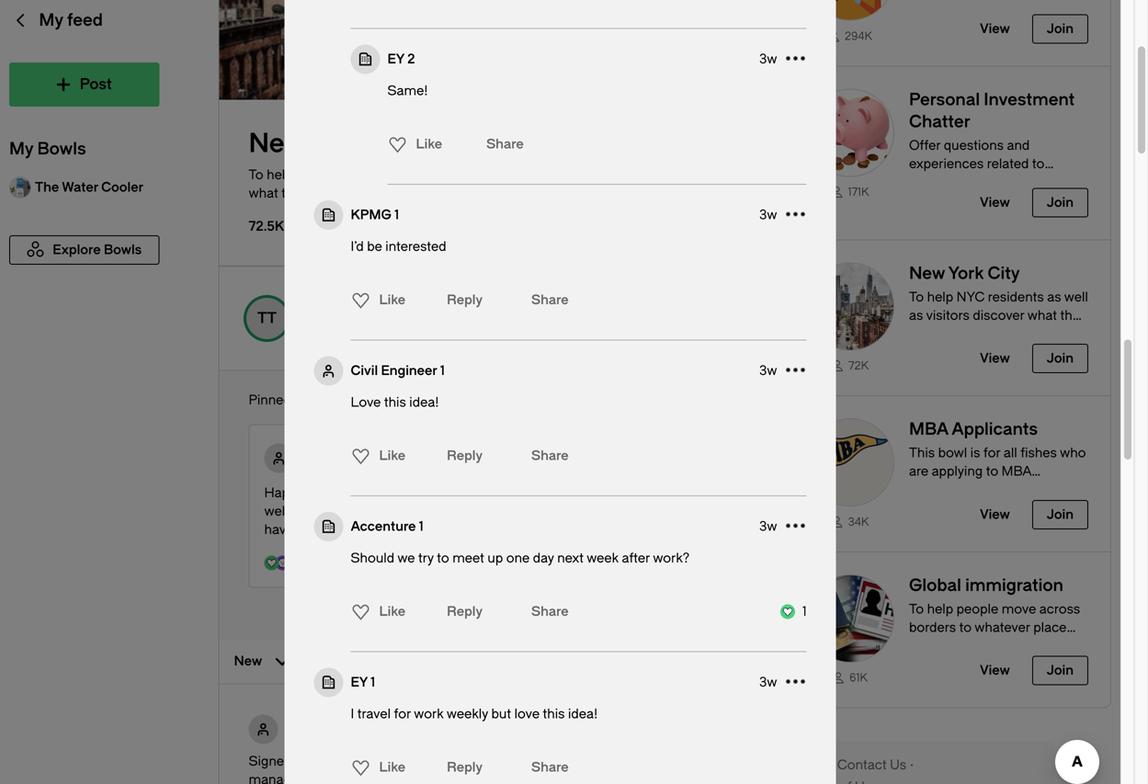 Task type: describe. For each thing, give the bounding box(es) containing it.
reply for for
[[447, 760, 483, 775]]

reply button for idea!
[[442, 441, 487, 471]]

city
[[371, 128, 421, 159]]

…
[[621, 754, 630, 769]]

34k button
[[784, 396, 1111, 552]]

of
[[468, 754, 481, 769]]

love
[[515, 707, 540, 722]]

discover
[[495, 167, 547, 183]]

help / contact us
[[798, 758, 907, 773]]

civil
[[351, 363, 378, 378]]

world's
[[304, 186, 348, 201]]

1 vertical spatial idea!
[[568, 707, 598, 722]]

3w for same!
[[760, 51, 778, 66]]

i'd
[[351, 239, 364, 254]]

1 for ey 1
[[371, 675, 375, 690]]

residents
[[328, 167, 384, 183]]

1 right engineer
[[440, 363, 445, 378]]

rections list menu down should
[[346, 594, 406, 630]]

contact
[[838, 758, 887, 773]]

3w for love this idea!
[[760, 363, 778, 378]]

at
[[557, 754, 569, 769]]

property
[[502, 772, 553, 784]]

accenture
[[351, 519, 416, 534]]

has
[[460, 186, 482, 201]]

same!
[[388, 83, 428, 98]]

week
[[587, 551, 619, 566]]

should we try to meet up one day next week after work?
[[351, 551, 690, 566]]

most inside signed a lease recently… psa for all of you looking at moving … solil management literally the most inefficient property management i've eve
[[403, 772, 435, 784]]

61k link
[[807, 670, 895, 686]]

the inside signed a lease recently… psa for all of you looking at moving … solil management literally the most inefficient property management i've eve
[[380, 772, 400, 784]]

/
[[830, 758, 834, 773]]

work
[[414, 707, 444, 722]]

3w for i'd be interested
[[760, 207, 778, 222]]

1 management from the left
[[249, 772, 331, 784]]

61k button
[[784, 552, 1111, 708]]

love this idea!
[[351, 395, 439, 410]]

2 as from the left
[[431, 167, 445, 183]]

offer!
[[500, 186, 534, 201]]

2
[[408, 51, 415, 66]]

rections list menu for same!
[[383, 126, 442, 163]]

294k
[[845, 30, 873, 43]]

1 for accenture 1
[[419, 519, 424, 534]]

recently…
[[341, 754, 399, 769]]

ey 1 button
[[351, 673, 375, 692]]

rections list menu for i travel for work weekly but love this idea!
[[346, 749, 406, 784]]

share button for i travel for work weekly but love this idea!
[[524, 758, 569, 778]]

weekly
[[447, 707, 488, 722]]

psa
[[402, 754, 428, 769]]

3w for i travel for work weekly but love this idea!
[[760, 675, 778, 690]]

ey 1
[[351, 675, 375, 690]]

i
[[351, 707, 354, 722]]

share for love this idea!
[[532, 448, 569, 463]]

we
[[398, 551, 415, 566]]

posts
[[294, 393, 329, 408]]

meet
[[453, 551, 485, 566]]

share button for i'd be interested
[[524, 290, 569, 310]]

share for i travel for work weekly but love this idea!
[[532, 760, 569, 775]]

next
[[557, 551, 584, 566]]

kpmg 1
[[351, 207, 399, 222]]

1 for kpmg 1
[[395, 207, 399, 222]]

0 vertical spatial for
[[394, 707, 411, 722]]

should
[[351, 551, 395, 566]]

34k link
[[807, 514, 895, 529]]

help
[[267, 167, 293, 183]]

nyc
[[296, 167, 324, 183]]

294k button
[[784, 0, 1111, 66]]

a
[[295, 754, 302, 769]]

ey for ey 1
[[351, 675, 368, 690]]

0 vertical spatial idea!
[[409, 395, 439, 410]]

i travel for work weekly but love this idea!
[[351, 707, 598, 722]]

new
[[249, 128, 305, 159]]

toogle identity image for accenture 1
[[314, 512, 343, 541]]

love
[[351, 395, 381, 410]]

accenture 1 button
[[351, 518, 424, 536]]

3w for should we try to meet up one day next week after work?
[[760, 519, 778, 534]]

visitors
[[448, 167, 492, 183]]

to inside "new york city to help nyc residents as well as visitors discover what the world's most popular city has to offer!"
[[485, 186, 497, 201]]

new york city to help nyc residents as well as visitors discover what the world's most popular city has to offer!
[[249, 128, 547, 201]]

72.5k
[[249, 219, 284, 234]]

3 reply from the top
[[447, 604, 483, 619]]

like for i travel for work weekly but love this idea!
[[379, 760, 406, 775]]

literally
[[334, 772, 377, 784]]

accenture 1
[[351, 519, 424, 534]]

like for same!
[[416, 137, 442, 152]]

work?
[[653, 551, 690, 566]]

share for i'd be interested
[[532, 292, 569, 308]]

for inside signed a lease recently… psa for all of you looking at moving … solil management literally the most inefficient property management i've eve
[[431, 754, 448, 769]]

ey for ey 2
[[388, 51, 405, 66]]

1 vertical spatial this
[[543, 707, 565, 722]]

reply for idea!
[[447, 448, 483, 463]]

72k link
[[807, 358, 895, 373]]

294k link
[[807, 28, 895, 43]]



Task type: locate. For each thing, give the bounding box(es) containing it.
idea! down engineer
[[409, 395, 439, 410]]

4 3w from the top
[[760, 519, 778, 534]]

1 horizontal spatial to
[[485, 186, 497, 201]]

like
[[416, 137, 442, 152], [379, 292, 406, 308], [379, 448, 406, 463], [379, 604, 406, 619], [379, 760, 406, 775]]

rections list menu down love
[[346, 438, 406, 475]]

interested
[[386, 239, 447, 254]]

reply button
[[442, 286, 487, 315], [442, 441, 487, 471], [442, 597, 487, 627], [442, 753, 487, 783]]

but
[[492, 707, 511, 722]]

as left well
[[387, 167, 401, 183]]

1 horizontal spatial ey
[[388, 51, 405, 66]]

as up city on the top left of page
[[431, 167, 445, 183]]

reply
[[447, 292, 483, 308], [447, 448, 483, 463], [447, 604, 483, 619], [447, 760, 483, 775]]

2 reply button from the top
[[442, 441, 487, 471]]

like for i'd be interested
[[379, 292, 406, 308]]

0 horizontal spatial idea!
[[409, 395, 439, 410]]

share
[[487, 137, 524, 152], [532, 292, 569, 308], [532, 448, 569, 463], [532, 604, 569, 619], [532, 760, 569, 775]]

1 vertical spatial most
[[403, 772, 435, 784]]

72.5k members
[[249, 219, 347, 234]]

61k
[[850, 672, 868, 685]]

3 reply button from the top
[[442, 597, 487, 627]]

to
[[485, 186, 497, 201], [437, 551, 449, 566]]

ey 2
[[388, 51, 415, 66]]

be
[[367, 239, 382, 254]]

up
[[488, 551, 503, 566]]

idea! up moving
[[568, 707, 598, 722]]

rections list menu down travel at the left
[[346, 749, 406, 784]]

the down the recently…
[[380, 772, 400, 784]]

reply for interested
[[447, 292, 483, 308]]

engineer
[[381, 363, 437, 378]]

1 reply button from the top
[[442, 286, 487, 315]]

us
[[890, 758, 907, 773]]

0 horizontal spatial the
[[282, 186, 301, 201]]

to right the try
[[437, 551, 449, 566]]

after
[[622, 551, 650, 566]]

0 vertical spatial to
[[485, 186, 497, 201]]

management down a
[[249, 772, 331, 784]]

well
[[404, 167, 428, 183]]

like up well
[[416, 137, 442, 152]]

1 horizontal spatial as
[[431, 167, 445, 183]]

toogle identity image
[[314, 356, 343, 386]]

0 horizontal spatial management
[[249, 772, 331, 784]]

171k button
[[784, 66, 1111, 239]]

0 horizontal spatial to
[[437, 551, 449, 566]]

4 reply button from the top
[[442, 753, 487, 783]]

1 up travel at the left
[[371, 675, 375, 690]]

signed a lease recently… psa for all of you looking at moving … solil management literally the most inefficient property management i've eve
[[249, 754, 692, 784]]

kpmg 1 button
[[351, 206, 399, 224]]

ey inside "button"
[[388, 51, 405, 66]]

moving
[[572, 754, 618, 769]]

management down moving
[[556, 772, 639, 784]]

0 horizontal spatial ey
[[351, 675, 368, 690]]

72k
[[849, 360, 869, 372]]

1 up 61k link
[[803, 604, 807, 619]]

civil engineer 1 button
[[351, 362, 445, 380]]

like down i'd be interested
[[379, 292, 406, 308]]

3w
[[760, 51, 778, 66], [760, 207, 778, 222], [760, 363, 778, 378], [760, 519, 778, 534], [760, 675, 778, 690]]

rections list menu down be
[[346, 282, 406, 319]]

1 horizontal spatial idea!
[[568, 707, 598, 722]]

1 vertical spatial the
[[380, 772, 400, 784]]

like down we
[[379, 604, 406, 619]]

ey 2 button
[[388, 50, 415, 68]]

lease
[[306, 754, 338, 769]]

pinned posts
[[249, 393, 329, 408]]

1 as from the left
[[387, 167, 401, 183]]

help / contact us link
[[798, 756, 918, 775]]

toogle identity image left ey 2 "button"
[[351, 44, 380, 74]]

this right love
[[384, 395, 406, 410]]

york
[[310, 128, 365, 159]]

you
[[484, 754, 506, 769]]

day
[[533, 551, 554, 566]]

1 up the try
[[419, 519, 424, 534]]

1 reply from the top
[[447, 292, 483, 308]]

1 horizontal spatial for
[[431, 754, 448, 769]]

pinned
[[249, 393, 291, 408]]

popular
[[386, 186, 432, 201]]

3 3w from the top
[[760, 363, 778, 378]]

72k button
[[784, 240, 1111, 395]]

for left all at the bottom left of page
[[431, 754, 448, 769]]

4 reply from the top
[[447, 760, 483, 775]]

toogle identity image left ey 1 button
[[314, 668, 343, 697]]

i've
[[642, 772, 663, 784]]

34k
[[848, 516, 869, 529]]

rections list menu up well
[[383, 126, 442, 163]]

5 3w from the top
[[760, 675, 778, 690]]

rections list menu for i'd be interested
[[346, 282, 406, 319]]

ey left 2
[[388, 51, 405, 66]]

like down love this idea!
[[379, 448, 406, 463]]

1 horizontal spatial most
[[403, 772, 435, 784]]

share button for love this idea!
[[524, 446, 569, 466]]

2 3w from the top
[[760, 207, 778, 222]]

the down help
[[282, 186, 301, 201]]

toogle identity image for ey 1
[[314, 668, 343, 697]]

what
[[249, 186, 278, 201]]

171k
[[848, 186, 869, 199]]

toogle identity image up signed
[[249, 715, 278, 744]]

1 down popular
[[395, 207, 399, 222]]

1 horizontal spatial this
[[543, 707, 565, 722]]

kpmg
[[351, 207, 392, 222]]

0 vertical spatial the
[[282, 186, 301, 201]]

for left work
[[394, 707, 411, 722]]

i'd be interested
[[351, 239, 447, 254]]

like right literally
[[379, 760, 406, 775]]

0 horizontal spatial as
[[387, 167, 401, 183]]

to right has
[[485, 186, 497, 201]]

signed
[[249, 754, 292, 769]]

ey up i at the bottom left
[[351, 675, 368, 690]]

to
[[249, 167, 264, 183]]

1 vertical spatial for
[[431, 754, 448, 769]]

help
[[798, 758, 827, 773]]

1 3w from the top
[[760, 51, 778, 66]]

most inside "new york city to help nyc residents as well as visitors discover what the world's most popular city has to offer!"
[[351, 186, 382, 201]]

the
[[282, 186, 301, 201], [380, 772, 400, 784]]

like for love this idea!
[[379, 448, 406, 463]]

inefficient
[[438, 772, 499, 784]]

looking
[[509, 754, 554, 769]]

civil engineer 1
[[351, 363, 445, 378]]

this right love on the bottom
[[543, 707, 565, 722]]

2 reply from the top
[[447, 448, 483, 463]]

toogle identity image for kpmg 1
[[314, 200, 343, 230]]

members
[[287, 219, 347, 234]]

rections list menu
[[383, 126, 442, 163], [346, 282, 406, 319], [346, 438, 406, 475], [346, 594, 406, 630], [346, 749, 406, 784]]

1 horizontal spatial management
[[556, 772, 639, 784]]

reply button for interested
[[442, 286, 487, 315]]

1 horizontal spatial the
[[380, 772, 400, 784]]

2 management from the left
[[556, 772, 639, 784]]

0 horizontal spatial most
[[351, 186, 382, 201]]

0 vertical spatial ey
[[388, 51, 405, 66]]

toogle identity image left kpmg
[[314, 200, 343, 230]]

1 vertical spatial ey
[[351, 675, 368, 690]]

toogle identity image for ey 2
[[351, 44, 380, 74]]

as
[[387, 167, 401, 183], [431, 167, 445, 183]]

all
[[452, 754, 465, 769]]

0 horizontal spatial for
[[394, 707, 411, 722]]

try
[[418, 551, 434, 566]]

the inside "new york city to help nyc residents as well as visitors discover what the world's most popular city has to offer!"
[[282, 186, 301, 201]]

one
[[506, 551, 530, 566]]

1 vertical spatial to
[[437, 551, 449, 566]]

1
[[395, 207, 399, 222], [440, 363, 445, 378], [419, 519, 424, 534], [803, 604, 807, 619], [371, 675, 375, 690]]

toogle identity image left accenture
[[314, 512, 343, 541]]

city
[[435, 186, 457, 201]]

0 horizontal spatial this
[[384, 395, 406, 410]]

toogle identity image
[[351, 44, 380, 74], [314, 200, 343, 230], [314, 512, 343, 541], [314, 668, 343, 697], [249, 715, 278, 744]]

ey inside button
[[351, 675, 368, 690]]

0 vertical spatial most
[[351, 186, 382, 201]]

most down the residents
[[351, 186, 382, 201]]

rections list menu for love this idea!
[[346, 438, 406, 475]]

most down psa
[[403, 772, 435, 784]]

this
[[384, 395, 406, 410], [543, 707, 565, 722]]

ey
[[388, 51, 405, 66], [351, 675, 368, 690]]

reply button for for
[[442, 753, 487, 783]]

management
[[249, 772, 331, 784], [556, 772, 639, 784]]

0 vertical spatial this
[[384, 395, 406, 410]]

share button
[[479, 134, 524, 154], [524, 290, 569, 310], [524, 446, 569, 466], [524, 602, 569, 622], [524, 758, 569, 778]]

171k link
[[807, 184, 895, 200]]

most
[[351, 186, 382, 201], [403, 772, 435, 784]]



Task type: vqa. For each thing, say whether or not it's contained in the screenshot.
Description corresponding to Lockheed Martin
no



